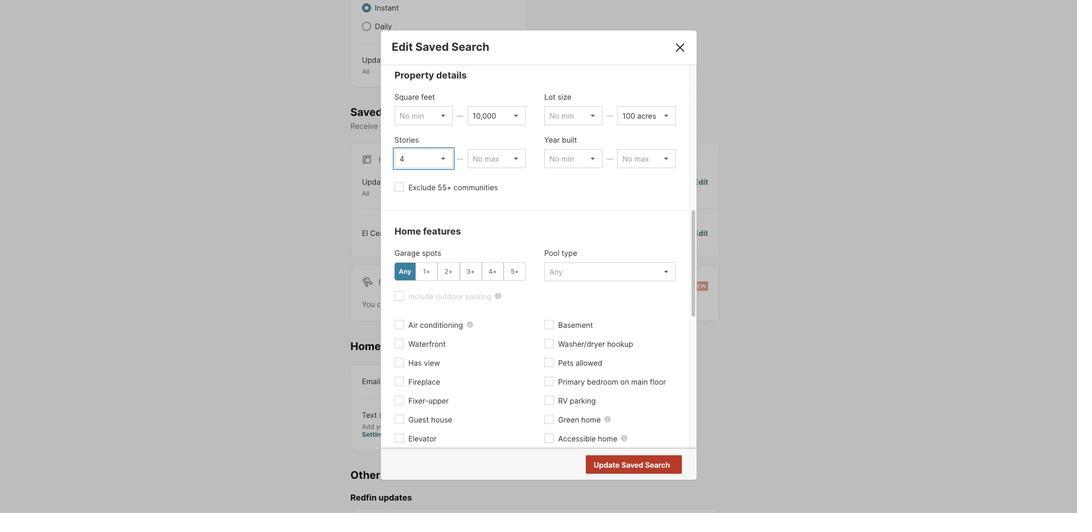 Task type: vqa. For each thing, say whether or not it's contained in the screenshot.
details
yes



Task type: describe. For each thing, give the bounding box(es) containing it.
account settings
[[362, 422, 472, 438]]

year built
[[544, 135, 577, 144]]

pool type
[[544, 248, 577, 258]]

text (sms)
[[362, 410, 400, 420]]

for
[[531, 300, 540, 309]]

home for home tours
[[350, 340, 381, 353]]

1
[[413, 228, 417, 238]]

for for for sale
[[379, 155, 393, 165]]

edit for bottommost edit 'button'
[[694, 228, 708, 238]]

2 vertical spatial edit button
[[694, 228, 708, 239]]

update for edit 'button' to the middle
[[362, 177, 388, 187]]

update saved search
[[594, 460, 670, 469]]

account settings link
[[362, 422, 472, 438]]

fireplace
[[408, 377, 440, 386]]

redfin
[[350, 493, 377, 503]]

on inside saved searches receive timely notifications based on your preferred search filters.
[[472, 122, 480, 131]]

update for topmost edit 'button'
[[362, 55, 388, 65]]

stories
[[395, 135, 419, 144]]

0 vertical spatial edit button
[[502, 54, 516, 76]]

instant
[[375, 3, 399, 12]]

primary bedroom on main floor
[[558, 377, 666, 386]]

you can create saved searches while searching for
[[362, 300, 542, 309]]

edit for edit 'button' to the middle
[[694, 177, 708, 187]]

rv parking
[[558, 396, 596, 405]]

Any radio
[[394, 262, 416, 281]]

hookup
[[607, 339, 633, 349]]

pets allowed
[[558, 358, 603, 367]]

emails
[[383, 468, 417, 481]]

air conditioning
[[408, 320, 463, 330]]

view
[[424, 358, 440, 367]]

text
[[362, 410, 377, 420]]

home for green home
[[581, 415, 601, 424]]

email
[[362, 377, 381, 386]]

55+
[[438, 183, 452, 192]]

no results
[[633, 460, 669, 470]]

el
[[362, 228, 368, 238]]

waterfront
[[408, 339, 446, 349]]

allowed
[[576, 358, 603, 367]]

pets
[[558, 358, 574, 367]]

1 horizontal spatial searches
[[440, 300, 472, 309]]

bedroom
[[587, 377, 618, 386]]

1 vertical spatial edit button
[[694, 177, 708, 198]]

has
[[408, 358, 422, 367]]

home for home features
[[395, 226, 421, 237]]

all for topmost edit 'button'
[[362, 67, 369, 75]]

edit saved search dialog
[[381, 30, 697, 513]]

feet
[[421, 92, 435, 101]]

details
[[436, 70, 467, 81]]

year
[[544, 135, 560, 144]]

settings
[[362, 430, 389, 438]]

pool
[[544, 248, 560, 258]]

sale
[[395, 155, 414, 165]]

— for lot size
[[607, 112, 613, 120]]

include
[[408, 292, 434, 301]]

built
[[562, 135, 577, 144]]

primary
[[558, 377, 585, 386]]

has view
[[408, 358, 440, 367]]

other
[[350, 468, 380, 481]]

air
[[408, 320, 418, 330]]

green home
[[558, 415, 601, 424]]

garage spots
[[395, 248, 441, 258]]

based
[[448, 122, 470, 131]]

square feet
[[395, 92, 435, 101]]

redfin updates
[[350, 493, 412, 503]]

1+ radio
[[416, 262, 438, 281]]

rent
[[395, 277, 415, 287]]

square
[[395, 92, 419, 101]]

number
[[413, 422, 436, 430]]

saved inside saved searches receive timely notifications based on your preferred search filters.
[[350, 106, 383, 118]]

5+
[[511, 268, 519, 275]]

5+ radio
[[504, 262, 526, 281]]

receive
[[350, 122, 378, 131]]

update inside update saved search button
[[594, 460, 620, 469]]

property
[[395, 70, 434, 81]]

3+ radio
[[460, 262, 482, 281]]

4+
[[489, 268, 497, 275]]

updates
[[379, 493, 412, 503]]

(sms)
[[379, 410, 400, 420]]

basement
[[558, 320, 593, 330]]

home features
[[395, 226, 461, 237]]

can
[[377, 300, 390, 309]]

4+ radio
[[482, 262, 504, 281]]

for sale
[[379, 155, 414, 165]]

add your phone number in
[[362, 422, 445, 430]]

update types all for edit 'button' to the middle
[[362, 177, 409, 197]]

edit saved search
[[392, 40, 490, 53]]

upper
[[429, 396, 449, 405]]



Task type: locate. For each thing, give the bounding box(es) containing it.
1 vertical spatial for
[[379, 277, 393, 287]]

elevator
[[408, 434, 437, 443]]

on right based
[[472, 122, 480, 131]]

2 update types all from the top
[[362, 177, 409, 197]]

main
[[631, 377, 648, 386]]

results
[[645, 460, 669, 470]]

home tours
[[350, 340, 411, 353]]

on
[[472, 122, 480, 131], [621, 377, 629, 386]]

garage
[[395, 248, 420, 258]]

edit for edit saved search
[[392, 40, 413, 53]]

your inside saved searches receive timely notifications based on your preferred search filters.
[[482, 122, 498, 131]]

update types all up square
[[362, 55, 409, 75]]

cerrito
[[370, 228, 394, 238]]

exclude 55+ communities
[[408, 183, 498, 192]]

1 vertical spatial update types all
[[362, 177, 409, 197]]

your left preferred
[[482, 122, 498, 131]]

search up details
[[452, 40, 490, 53]]

0 horizontal spatial parking
[[465, 292, 491, 301]]

home inside edit saved search dialog
[[395, 226, 421, 237]]

update saved search button
[[586, 455, 682, 474]]

home up accessible home
[[581, 415, 601, 424]]

home left tours in the bottom of the page
[[350, 340, 381, 353]]

1 horizontal spatial home
[[395, 226, 421, 237]]

0 vertical spatial searches
[[385, 106, 434, 118]]

edit
[[392, 40, 413, 53], [502, 55, 516, 65], [694, 177, 708, 187], [694, 228, 708, 238]]

0 vertical spatial all
[[362, 67, 369, 75]]

home right accessible
[[598, 434, 618, 443]]

2+
[[445, 268, 453, 275]]

types for edit 'button' to the middle
[[390, 177, 409, 187]]

outdoor
[[436, 292, 463, 301]]

guest house
[[408, 415, 452, 424]]

edit saved search element
[[392, 40, 663, 53]]

0 horizontal spatial search
[[452, 40, 490, 53]]

0 vertical spatial home
[[581, 415, 601, 424]]

search right no at the bottom right
[[645, 460, 670, 469]]

your up settings
[[376, 422, 390, 430]]

2+ radio
[[438, 262, 460, 281]]

property details
[[395, 70, 467, 81]]

update down the daily radio on the top
[[362, 55, 388, 65]]

0 vertical spatial update
[[362, 55, 388, 65]]

saved searches receive timely notifications based on your preferred search filters.
[[350, 106, 582, 131]]

all
[[362, 67, 369, 75], [362, 189, 369, 197]]

floor
[[650, 377, 666, 386]]

1 vertical spatial search
[[645, 460, 670, 469]]

0 vertical spatial for
[[379, 155, 393, 165]]

— for square feet
[[457, 112, 464, 120]]

add
[[362, 422, 374, 430]]

filters.
[[560, 122, 582, 131]]

Daily radio
[[362, 22, 371, 31]]

1 vertical spatial home
[[350, 340, 381, 353]]

all down the daily radio on the top
[[362, 67, 369, 75]]

searching
[[495, 300, 529, 309]]

on inside edit saved search dialog
[[621, 377, 629, 386]]

exclude
[[408, 183, 436, 192]]

all for edit 'button' to the middle
[[362, 189, 369, 197]]

0 vertical spatial types
[[390, 55, 409, 65]]

lot size
[[544, 92, 572, 101]]

1 vertical spatial types
[[390, 177, 409, 187]]

home
[[581, 415, 601, 424], [598, 434, 618, 443]]

option group inside edit saved search dialog
[[394, 262, 526, 281]]

fixer-upper
[[408, 396, 449, 405]]

1 update types all from the top
[[362, 55, 409, 75]]

types
[[390, 55, 409, 65], [390, 177, 409, 187]]

test
[[396, 228, 411, 238]]

preferred
[[500, 122, 532, 131]]

1+
[[423, 268, 430, 275]]

2 for from the top
[[379, 277, 393, 287]]

on left main
[[621, 377, 629, 386]]

1 all from the top
[[362, 67, 369, 75]]

while
[[474, 300, 492, 309]]

searches inside saved searches receive timely notifications based on your preferred search filters.
[[385, 106, 434, 118]]

1 vertical spatial parking
[[570, 396, 596, 405]]

search for update saved search
[[645, 460, 670, 469]]

for for for rent
[[379, 277, 393, 287]]

1 horizontal spatial your
[[482, 122, 498, 131]]

0 vertical spatial on
[[472, 122, 480, 131]]

edit button
[[502, 54, 516, 76], [694, 177, 708, 198], [694, 228, 708, 239]]

no
[[633, 460, 643, 470]]

searches up conditioning
[[440, 300, 472, 309]]

all up el
[[362, 189, 369, 197]]

for
[[379, 155, 393, 165], [379, 277, 393, 287]]

option group containing any
[[394, 262, 526, 281]]

0 vertical spatial search
[[452, 40, 490, 53]]

parking down the 3+ option
[[465, 292, 491, 301]]

account
[[445, 422, 472, 430]]

in
[[438, 422, 443, 430]]

1 for from the top
[[379, 155, 393, 165]]

0 horizontal spatial searches
[[385, 106, 434, 118]]

create
[[392, 300, 414, 309]]

accessible home
[[558, 434, 618, 443]]

0 vertical spatial parking
[[465, 292, 491, 301]]

1 horizontal spatial search
[[645, 460, 670, 469]]

0 horizontal spatial your
[[376, 422, 390, 430]]

option group
[[394, 262, 526, 281]]

1 horizontal spatial parking
[[570, 396, 596, 405]]

types for topmost edit 'button'
[[390, 55, 409, 65]]

1 vertical spatial searches
[[440, 300, 472, 309]]

fixer-
[[408, 396, 429, 405]]

update types all for topmost edit 'button'
[[362, 55, 409, 75]]

type
[[562, 248, 577, 258]]

1 vertical spatial all
[[362, 189, 369, 197]]

include outdoor parking
[[408, 292, 491, 301]]

for left rent
[[379, 277, 393, 287]]

green
[[558, 415, 579, 424]]

parking
[[465, 292, 491, 301], [570, 396, 596, 405]]

any
[[399, 268, 411, 275]]

0 vertical spatial update types all
[[362, 55, 409, 75]]

rv
[[558, 396, 568, 405]]

update types all down "for sale"
[[362, 177, 409, 197]]

1 vertical spatial home
[[598, 434, 618, 443]]

— for year built
[[607, 155, 613, 162]]

search
[[452, 40, 490, 53], [645, 460, 670, 469]]

edit inside edit saved search dialog
[[392, 40, 413, 53]]

daily
[[375, 22, 392, 31]]

lot
[[544, 92, 556, 101]]

list box
[[395, 106, 453, 125], [468, 106, 526, 125], [544, 106, 603, 125], [618, 106, 676, 125], [395, 149, 453, 168], [468, 149, 526, 168], [544, 149, 603, 168], [618, 149, 676, 168], [544, 262, 676, 281]]

update down "for sale"
[[362, 177, 388, 187]]

search inside button
[[645, 460, 670, 469]]

saved inside update saved search button
[[622, 460, 644, 469]]

parking up green home
[[570, 396, 596, 405]]

house
[[431, 415, 452, 424]]

other emails
[[350, 468, 417, 481]]

for rent
[[379, 277, 415, 287]]

0 vertical spatial your
[[482, 122, 498, 131]]

Instant radio
[[362, 3, 371, 12]]

0 vertical spatial home
[[395, 226, 421, 237]]

1 horizontal spatial on
[[621, 377, 629, 386]]

home
[[395, 226, 421, 237], [350, 340, 381, 353]]

1 vertical spatial on
[[621, 377, 629, 386]]

— for stories
[[457, 155, 464, 162]]

home up garage
[[395, 226, 421, 237]]

types down "for sale"
[[390, 177, 409, 187]]

update types all
[[362, 55, 409, 75], [362, 177, 409, 197]]

3+
[[467, 268, 475, 275]]

searches down square
[[385, 106, 434, 118]]

2 all from the top
[[362, 189, 369, 197]]

features
[[423, 226, 461, 237]]

no results button
[[622, 456, 680, 474]]

accessible
[[558, 434, 596, 443]]

notifications
[[403, 122, 446, 131]]

update left no at the bottom right
[[594, 460, 620, 469]]

0 horizontal spatial home
[[350, 340, 381, 353]]

search for edit saved search
[[452, 40, 490, 53]]

communities
[[454, 183, 498, 192]]

phone
[[392, 422, 411, 430]]

1 vertical spatial update
[[362, 177, 388, 187]]

home for accessible home
[[598, 434, 618, 443]]

0 horizontal spatial on
[[472, 122, 480, 131]]

—
[[457, 112, 464, 120], [607, 112, 613, 120], [457, 155, 464, 162], [607, 155, 613, 162]]

1 vertical spatial your
[[376, 422, 390, 430]]

guest
[[408, 415, 429, 424]]

washer/dryer hookup
[[558, 339, 633, 349]]

edit for topmost edit 'button'
[[502, 55, 516, 65]]

1 types from the top
[[390, 55, 409, 65]]

washer/dryer
[[558, 339, 605, 349]]

2 types from the top
[[390, 177, 409, 187]]

types up property at the left
[[390, 55, 409, 65]]

conditioning
[[420, 320, 463, 330]]

for left the sale
[[379, 155, 393, 165]]

2 vertical spatial update
[[594, 460, 620, 469]]

size
[[558, 92, 572, 101]]

you
[[362, 300, 375, 309]]



